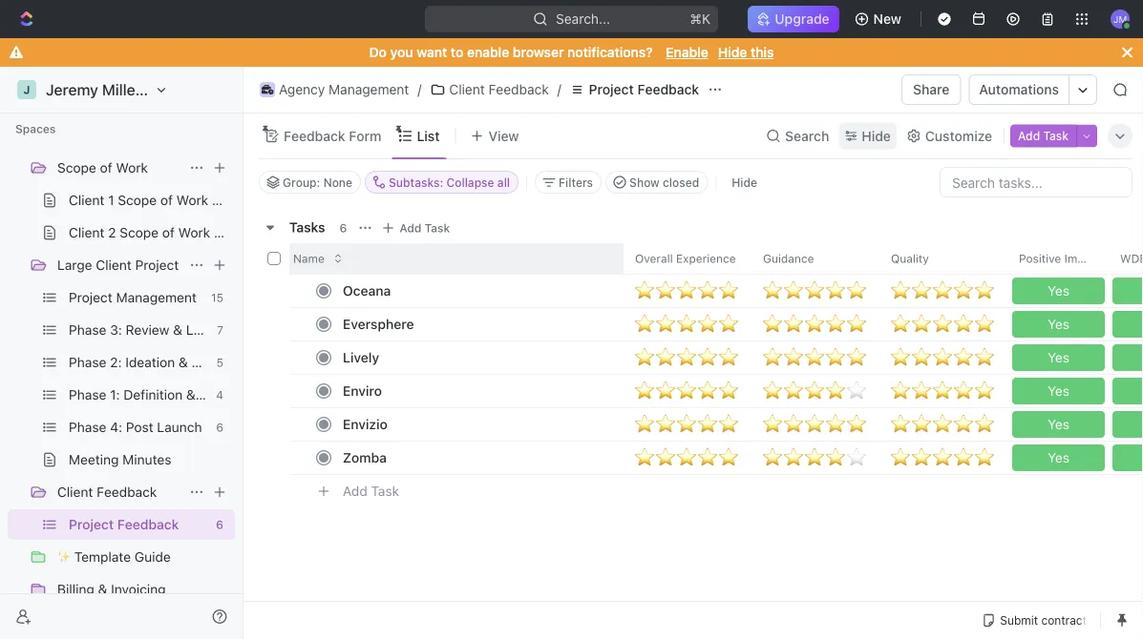 Task type: vqa. For each thing, say whether or not it's contained in the screenshot.


Task type: locate. For each thing, give the bounding box(es) containing it.
phase left 2:
[[69, 355, 106, 371]]

add
[[1018, 129, 1040, 143], [400, 222, 422, 235], [343, 484, 368, 500]]

0 horizontal spatial client feedback
[[57, 485, 157, 500]]

scope for 1
[[118, 192, 157, 208]]

1 yes from the top
[[1048, 283, 1070, 299]]

large client project link
[[57, 250, 181, 281]]

add task button down zomba
[[334, 480, 407, 503]]

4 phase from the top
[[69, 420, 106, 436]]

2 horizontal spatial task
[[1043, 129, 1069, 143]]

5 yes from the top
[[1048, 417, 1070, 433]]

subtasks:
[[389, 176, 443, 189]]

⌘k
[[690, 11, 711, 27]]

feedback form link
[[280, 123, 382, 149]]

project feedback link down notifications?
[[565, 78, 704, 101]]

hide right closed
[[732, 176, 757, 189]]

task up name dropdown button
[[425, 222, 450, 235]]

&
[[173, 322, 182, 338], [179, 355, 188, 371], [186, 387, 196, 403], [98, 582, 107, 598]]

want
[[417, 44, 447, 60]]

management up phase 3: review & launch
[[116, 290, 197, 306]]

4 yes button from the top
[[1009, 374, 1109, 409]]

yes button for enviro
[[1009, 374, 1109, 409]]

project feedback down notifications?
[[589, 82, 699, 97]]

1 vertical spatial project feedback
[[69, 517, 179, 533]]

scope of work
[[57, 160, 148, 176]]

0 horizontal spatial project feedback link
[[69, 510, 208, 541]]

zomba
[[343, 450, 387, 466]]

feedback inside feedback form link
[[284, 128, 345, 144]]

yes button for lively
[[1009, 341, 1109, 375]]

work
[[116, 160, 148, 176], [176, 192, 208, 208], [178, 225, 210, 241]]

yes button for oceana
[[1009, 274, 1109, 309]]

quality
[[891, 252, 929, 266]]

project inside large client project link
[[135, 257, 179, 273]]

enable
[[467, 44, 509, 60]]

0 vertical spatial work
[[116, 160, 148, 176]]

overall experience custom field. :5 .of. 5 element
[[635, 279, 656, 302], [656, 279, 677, 302], [677, 279, 698, 302], [698, 279, 719, 302], [719, 279, 740, 302], [635, 312, 656, 335], [656, 312, 677, 335], [677, 312, 698, 335], [698, 312, 719, 335], [719, 312, 740, 335], [635, 346, 656, 369], [656, 346, 677, 369], [677, 346, 698, 369], [698, 346, 719, 369], [719, 346, 740, 369], [635, 379, 656, 402], [656, 379, 677, 402], [677, 379, 698, 402], [698, 379, 719, 402], [719, 379, 740, 402], [635, 413, 656, 436], [656, 413, 677, 436], [677, 413, 698, 436], [698, 413, 719, 436], [719, 413, 740, 436], [635, 446, 656, 469], [656, 446, 677, 469], [677, 446, 698, 469], [698, 446, 719, 469], [719, 446, 740, 469]]

0 vertical spatial task
[[1043, 129, 1069, 143]]

client 1 scope of work docs
[[69, 192, 244, 208]]

client inside large client project link
[[96, 257, 132, 273]]

hide inside button
[[732, 176, 757, 189]]

yes button for zomba
[[1009, 441, 1109, 476]]

2 vertical spatial of
[[162, 225, 175, 241]]

2 yes from the top
[[1048, 317, 1070, 332]]

quality custom field. :5 .of. 5 element
[[891, 279, 912, 302], [912, 279, 933, 302], [933, 279, 954, 302], [954, 279, 975, 302], [975, 279, 996, 302], [891, 312, 912, 335], [912, 312, 933, 335], [933, 312, 954, 335], [954, 312, 975, 335], [975, 312, 996, 335], [891, 346, 912, 369], [912, 346, 933, 369], [933, 346, 954, 369], [954, 346, 975, 369], [975, 346, 996, 369], [891, 379, 912, 402], [912, 379, 933, 402], [933, 379, 954, 402], [954, 379, 975, 402], [975, 379, 996, 402], [891, 413, 912, 436], [912, 413, 933, 436], [933, 413, 954, 436], [954, 413, 975, 436], [975, 413, 996, 436], [891, 446, 912, 469], [912, 446, 933, 469], [933, 446, 954, 469], [954, 446, 975, 469], [975, 446, 996, 469]]

1 vertical spatial client feedback link
[[57, 478, 181, 508]]

add task up name dropdown button
[[400, 222, 450, 235]]

0 vertical spatial 6
[[340, 222, 347, 235]]

0 vertical spatial management
[[329, 82, 409, 97]]

business time image
[[261, 85, 273, 95]]

0 horizontal spatial add
[[343, 484, 368, 500]]

form
[[349, 128, 382, 144]]

0 vertical spatial add
[[1018, 129, 1040, 143]]

2 vertical spatial work
[[178, 225, 210, 241]]

1 vertical spatial add
[[400, 222, 422, 235]]

show closed button
[[606, 171, 708, 194]]

1 vertical spatial hide
[[862, 128, 891, 144]]

& left 4
[[186, 387, 196, 403]]

lively link
[[338, 344, 620, 372]]

view button
[[464, 114, 526, 159]]

0 vertical spatial add task
[[1018, 129, 1069, 143]]

management inside "sidebar" navigation
[[116, 290, 197, 306]]

hide right search on the top of page
[[862, 128, 891, 144]]

management down do
[[329, 82, 409, 97]]

project management link
[[69, 283, 203, 313]]

of for 1
[[160, 192, 173, 208]]

4 yes from the top
[[1048, 383, 1070, 399]]

work up client 2 scope of work docs
[[176, 192, 208, 208]]

0 horizontal spatial /
[[418, 82, 422, 97]]

project inside project management link
[[69, 290, 112, 306]]

enviro
[[343, 383, 382, 399]]

view button
[[464, 123, 526, 149]]

work down client 1 scope of work docs link
[[178, 225, 210, 241]]

docs for client 1 scope of work docs
[[212, 192, 244, 208]]

0 horizontal spatial client feedback link
[[57, 478, 181, 508]]

⭐
[[635, 279, 654, 301], [656, 279, 675, 301], [677, 279, 696, 301], [698, 279, 717, 301], [719, 279, 738, 301], [763, 279, 782, 301], [784, 279, 803, 301], [805, 279, 824, 301], [826, 279, 845, 301], [847, 279, 866, 301], [891, 279, 910, 301], [912, 279, 931, 301], [933, 279, 952, 301], [954, 279, 973, 301], [975, 279, 994, 301], [635, 312, 654, 335], [656, 312, 675, 335], [677, 312, 696, 335], [698, 312, 717, 335], [719, 312, 738, 335], [763, 312, 782, 335], [784, 312, 803, 335], [805, 312, 824, 335], [826, 312, 845, 335], [847, 312, 866, 335], [891, 312, 910, 335], [912, 312, 931, 335], [933, 312, 952, 335], [954, 312, 973, 335], [975, 312, 994, 335], [635, 346, 654, 368], [656, 346, 675, 368], [677, 346, 696, 368], [698, 346, 717, 368], [719, 346, 738, 368], [763, 346, 782, 368], [784, 346, 803, 368], [805, 346, 824, 368], [826, 346, 845, 368], [847, 346, 866, 368], [891, 346, 910, 368], [912, 346, 931, 368], [933, 346, 952, 368], [954, 346, 973, 368], [975, 346, 994, 368], [635, 379, 654, 402], [656, 379, 675, 402], [677, 379, 696, 402], [698, 379, 717, 402], [719, 379, 738, 402], [763, 379, 782, 402], [784, 379, 803, 402], [805, 379, 824, 402], [826, 379, 845, 402], [847, 379, 866, 402], [891, 379, 910, 402], [912, 379, 931, 402], [933, 379, 952, 402], [954, 379, 973, 402], [975, 379, 994, 402], [635, 413, 654, 435], [656, 413, 675, 435], [677, 413, 696, 435], [698, 413, 717, 435], [719, 413, 738, 435], [763, 413, 782, 435], [784, 413, 803, 435], [805, 413, 824, 435], [826, 413, 845, 435], [847, 413, 866, 435], [891, 413, 910, 435], [912, 413, 931, 435], [933, 413, 952, 435], [954, 413, 973, 435], [975, 413, 994, 435], [635, 446, 654, 468], [656, 446, 675, 468], [677, 446, 696, 468], [698, 446, 717, 468], [719, 446, 738, 468], [763, 446, 782, 468], [784, 446, 803, 468], [805, 446, 824, 468], [826, 446, 845, 468], [847, 446, 866, 468], [891, 446, 910, 468], [912, 446, 931, 468], [933, 446, 952, 468], [954, 446, 973, 468], [975, 446, 994, 468]]

0 vertical spatial client feedback
[[449, 82, 549, 97]]

1 vertical spatial scope
[[118, 192, 157, 208]]

0 vertical spatial docs
[[212, 192, 244, 208]]

workspace
[[157, 81, 237, 99]]

✨
[[57, 550, 71, 565]]

phase for phase 3: review & launch
[[69, 322, 106, 338]]

1 horizontal spatial project feedback
[[589, 82, 699, 97]]

2 vertical spatial task
[[371, 484, 399, 500]]

1 horizontal spatial client feedback link
[[425, 78, 554, 101]]

client feedback down meeting minutes
[[57, 485, 157, 500]]

add task button up search tasks... text box
[[1011, 125, 1076, 148]]

meeting minutes link
[[69, 445, 231, 476]]

phase left 4:
[[69, 420, 106, 436]]

of
[[100, 160, 112, 176], [160, 192, 173, 208], [162, 225, 175, 241]]

overall experience
[[635, 252, 736, 266]]

client feedback link down meeting minutes
[[57, 478, 181, 508]]

client 2 scope of work docs link
[[69, 218, 245, 248]]

task down zomba
[[371, 484, 399, 500]]

6
[[340, 222, 347, 235], [216, 421, 223, 435], [216, 519, 223, 532]]

management
[[329, 82, 409, 97], [116, 290, 197, 306]]

phase for phase 2: ideation & production
[[69, 355, 106, 371]]

1 horizontal spatial management
[[329, 82, 409, 97]]

& right review
[[173, 322, 182, 338]]

1 vertical spatial of
[[160, 192, 173, 208]]

6 yes button from the top
[[1009, 441, 1109, 476]]

project down client 2 scope of work docs link
[[135, 257, 179, 273]]

add down zomba
[[343, 484, 368, 500]]

wdb button
[[1109, 244, 1143, 274]]

docs for client 2 scope of work docs
[[214, 225, 245, 241]]

3 phase from the top
[[69, 387, 106, 403]]

jm button
[[1105, 4, 1136, 34]]

quality button
[[880, 244, 1008, 274]]

add up search tasks... text box
[[1018, 129, 1040, 143]]

client down to at left top
[[449, 82, 485, 97]]

docs up 15
[[214, 225, 245, 241]]

0 vertical spatial of
[[100, 160, 112, 176]]

2 vertical spatial add task button
[[334, 480, 407, 503]]

1 vertical spatial client feedback
[[57, 485, 157, 500]]

of up client 2 scope of work docs
[[160, 192, 173, 208]]

of up 1
[[100, 160, 112, 176]]

yes button
[[1009, 274, 1109, 309], [1009, 308, 1109, 342], [1009, 341, 1109, 375], [1009, 374, 1109, 409], [1009, 408, 1109, 442], [1009, 441, 1109, 476]]

client feedback link down enable
[[425, 78, 554, 101]]

project down large at the top of page
[[69, 290, 112, 306]]

task up search tasks... text box
[[1043, 129, 1069, 143]]

add task button
[[1011, 125, 1076, 148], [377, 217, 458, 240], [334, 480, 407, 503]]

customize button
[[901, 123, 998, 149]]

client left 2
[[69, 225, 104, 241]]

2 vertical spatial 6
[[216, 519, 223, 532]]

phase left 3:
[[69, 322, 106, 338]]

work up the client 1 scope of work docs
[[116, 160, 148, 176]]

6 right tasks
[[340, 222, 347, 235]]

billing & invoicing link
[[57, 575, 231, 606]]

of down client 1 scope of work docs link
[[162, 225, 175, 241]]

project feedback
[[589, 82, 699, 97], [69, 517, 179, 533]]

ideation
[[125, 355, 175, 371]]

client 1 scope of work docs link
[[69, 185, 244, 216]]

3 yes from the top
[[1048, 350, 1070, 366]]

guidance custom field. :5 .of. 5 element
[[763, 279, 784, 302], [784, 279, 805, 302], [805, 279, 826, 302], [826, 279, 847, 302], [847, 279, 868, 302], [763, 312, 784, 335], [784, 312, 805, 335], [805, 312, 826, 335], [826, 312, 847, 335], [847, 312, 868, 335], [763, 346, 784, 369], [784, 346, 805, 369], [805, 346, 826, 369], [826, 346, 847, 369], [847, 346, 868, 369], [763, 413, 784, 436], [784, 413, 805, 436], [805, 413, 826, 436], [826, 413, 847, 436], [847, 413, 868, 436]]

sidebar navigation
[[0, 67, 272, 640]]

add task
[[1018, 129, 1069, 143], [400, 222, 450, 235], [343, 484, 399, 500]]

project down notifications?
[[589, 82, 634, 97]]

1 vertical spatial task
[[425, 222, 450, 235]]

client left 1
[[69, 192, 104, 208]]

1 vertical spatial management
[[116, 290, 197, 306]]

agency management link
[[255, 78, 414, 101]]

onboarding
[[199, 387, 272, 403]]

project feedback up ✨ template guide
[[69, 517, 179, 533]]

feedback up guide
[[117, 517, 179, 533]]

hide left this
[[718, 44, 747, 60]]

1 yes button from the top
[[1009, 274, 1109, 309]]

2
[[108, 225, 116, 241]]

4
[[216, 389, 223, 402]]

/ down want
[[418, 82, 422, 97]]

2 phase from the top
[[69, 355, 106, 371]]

2 vertical spatial hide
[[732, 176, 757, 189]]

closed
[[663, 176, 699, 189]]

project
[[589, 82, 634, 97], [135, 257, 179, 273], [69, 290, 112, 306], [69, 517, 114, 533]]

add down subtasks:
[[400, 222, 422, 235]]

& right "billing"
[[98, 582, 107, 598]]

project feedback link up the ✨ template guide link
[[69, 510, 208, 541]]

phase left 1:
[[69, 387, 106, 403]]

subtasks: collapse all
[[389, 176, 510, 189]]

1 horizontal spatial add
[[400, 222, 422, 235]]

1 horizontal spatial client feedback
[[449, 82, 549, 97]]

2 vertical spatial scope
[[120, 225, 159, 241]]

project feedback link
[[565, 78, 704, 101], [69, 510, 208, 541]]

0 vertical spatial scope
[[57, 160, 96, 176]]

scope
[[57, 160, 96, 176], [118, 192, 157, 208], [120, 225, 159, 241]]

launch down phase 1: definition & onboarding link
[[157, 420, 202, 436]]

yes button for eversphere
[[1009, 308, 1109, 342]]

client feedback down enable
[[449, 82, 549, 97]]

large client project
[[57, 257, 179, 273]]

wdb
[[1120, 252, 1143, 266]]

feedback form
[[284, 128, 382, 144]]

yes for enviro
[[1048, 383, 1070, 399]]

2 yes button from the top
[[1009, 308, 1109, 342]]

experience
[[676, 252, 736, 266]]

tasks
[[289, 220, 325, 235]]

of for 2
[[162, 225, 175, 241]]

client down 2
[[96, 257, 132, 273]]

add task up search tasks... text box
[[1018, 129, 1069, 143]]

add task button down subtasks:
[[377, 217, 458, 240]]

hide button
[[839, 123, 897, 149]]

client feedback
[[449, 82, 549, 97], [57, 485, 157, 500]]

launch down 15
[[186, 322, 231, 338]]

1 horizontal spatial /
[[557, 82, 561, 97]]

1 horizontal spatial task
[[425, 222, 450, 235]]

launch
[[186, 322, 231, 338], [157, 420, 202, 436]]

docs
[[212, 192, 244, 208], [214, 225, 245, 241]]

post
[[126, 420, 153, 436]]

0 horizontal spatial project feedback
[[69, 517, 179, 533]]

feedback up group: none in the left of the page
[[284, 128, 345, 144]]

/ down do you want to enable browser notifications? enable hide this
[[557, 82, 561, 97]]

docs up client 2 scope of work docs
[[212, 192, 244, 208]]

1 vertical spatial docs
[[214, 225, 245, 241]]

6 up the ✨ template guide link
[[216, 519, 223, 532]]

guidance custom field. :4 .of. 5 element
[[763, 379, 784, 402], [784, 379, 805, 402], [805, 379, 826, 402], [826, 379, 847, 402], [847, 379, 868, 402], [763, 446, 784, 469], [784, 446, 805, 469], [805, 446, 826, 469], [826, 446, 847, 469], [847, 446, 868, 469]]

1 horizontal spatial project feedback link
[[565, 78, 704, 101]]

1 phase from the top
[[69, 322, 106, 338]]

guidance button
[[752, 244, 880, 274]]

/
[[418, 82, 422, 97], [557, 82, 561, 97]]

5 yes button from the top
[[1009, 408, 1109, 442]]

0 vertical spatial client feedback link
[[425, 78, 554, 101]]

3 yes button from the top
[[1009, 341, 1109, 375]]

spaces
[[15, 122, 56, 136]]

client inside client 1 scope of work docs link
[[69, 192, 104, 208]]

6 yes from the top
[[1048, 450, 1070, 466]]

& right ideation
[[179, 355, 188, 371]]

6 down 4
[[216, 421, 223, 435]]

1 vertical spatial work
[[176, 192, 208, 208]]

yes button for envizio
[[1009, 408, 1109, 442]]

✨ template guide
[[57, 550, 171, 565]]

1 vertical spatial 6
[[216, 421, 223, 435]]

1 vertical spatial project feedback link
[[69, 510, 208, 541]]

eversphere
[[343, 317, 414, 332]]

search
[[785, 128, 829, 144]]

yes for envizio
[[1048, 417, 1070, 433]]

none
[[323, 176, 352, 189]]

0 horizontal spatial management
[[116, 290, 197, 306]]

phase 2: ideation & production
[[69, 355, 259, 371]]

add task down zomba
[[343, 484, 399, 500]]

to
[[451, 44, 464, 60]]

0 horizontal spatial task
[[371, 484, 399, 500]]



Task type: describe. For each thing, give the bounding box(es) containing it.
phase 2: ideation & production link
[[69, 348, 259, 378]]

15
[[211, 291, 223, 305]]

jm
[[1113, 13, 1127, 24]]

meeting minutes
[[69, 452, 171, 468]]

agency
[[279, 82, 325, 97]]

project up template
[[69, 517, 114, 533]]

0 vertical spatial project feedback link
[[565, 78, 704, 101]]

overall
[[635, 252, 673, 266]]

feedback down enable
[[638, 82, 699, 97]]

phase 4: post launch
[[69, 420, 202, 436]]

automations
[[979, 82, 1059, 97]]

invoicing
[[111, 582, 166, 598]]

group: none
[[283, 176, 352, 189]]

client 2 scope of work docs
[[69, 225, 245, 241]]

view
[[488, 128, 519, 144]]

1
[[108, 192, 114, 208]]

template
[[74, 550, 131, 565]]

feedback down browser
[[489, 82, 549, 97]]

automations button
[[970, 75, 1069, 104]]

overall experience button
[[624, 244, 752, 274]]

large
[[57, 257, 92, 273]]

6 for project feedback
[[216, 519, 223, 532]]

envizio
[[343, 417, 388, 433]]

0 vertical spatial launch
[[186, 322, 231, 338]]

meeting
[[69, 452, 119, 468]]

phase for phase 4: post launch
[[69, 420, 106, 436]]

phase 1: definition & onboarding link
[[69, 380, 272, 411]]

2 vertical spatial add task
[[343, 484, 399, 500]]

customize
[[925, 128, 992, 144]]

filters button
[[535, 171, 602, 194]]

eversphere link
[[338, 311, 620, 339]]

browser
[[513, 44, 564, 60]]

scope inside "link"
[[57, 160, 96, 176]]

scope for 2
[[120, 225, 159, 241]]

production
[[192, 355, 259, 371]]

collapse
[[447, 176, 494, 189]]

you
[[390, 44, 413, 60]]

2 horizontal spatial add
[[1018, 129, 1040, 143]]

1 / from the left
[[418, 82, 422, 97]]

work inside "link"
[[116, 160, 148, 176]]

phase 4: post launch link
[[69, 413, 209, 443]]

all
[[497, 176, 510, 189]]

4:
[[110, 420, 122, 436]]

hide button
[[724, 171, 765, 194]]

new
[[874, 11, 902, 27]]

✨ template guide link
[[57, 543, 231, 573]]

2 vertical spatial add
[[343, 484, 368, 500]]

project feedback inside "sidebar" navigation
[[69, 517, 179, 533]]

j
[[23, 83, 30, 96]]

client feedback inside "sidebar" navigation
[[57, 485, 157, 500]]

5
[[216, 356, 223, 370]]

upgrade link
[[748, 6, 839, 32]]

& for ideation
[[179, 355, 188, 371]]

oceana link
[[338, 277, 620, 305]]

filters
[[559, 176, 593, 189]]

0 vertical spatial project feedback
[[589, 82, 699, 97]]

jeremy miller's workspace
[[46, 81, 237, 99]]

tara shultz's workspace, , element
[[17, 80, 36, 99]]

share
[[913, 82, 950, 97]]

do you want to enable browser notifications? enable hide this
[[369, 44, 774, 60]]

1 vertical spatial add task button
[[377, 217, 458, 240]]

billing
[[57, 582, 94, 598]]

show closed
[[629, 176, 699, 189]]

Search tasks... text field
[[941, 168, 1132, 197]]

work for 1
[[176, 192, 208, 208]]

enviro link
[[338, 378, 620, 405]]

6 for phase 4: post launch
[[216, 421, 223, 435]]

list
[[417, 128, 440, 144]]

billing & invoicing
[[57, 582, 166, 598]]

feedback down meeting minutes
[[97, 485, 157, 500]]

0 vertical spatial add task button
[[1011, 125, 1076, 148]]

2:
[[110, 355, 122, 371]]

yes for oceana
[[1048, 283, 1070, 299]]

review
[[126, 322, 169, 338]]

yes for zomba
[[1048, 450, 1070, 466]]

impact
[[1065, 252, 1102, 266]]

1:
[[110, 387, 120, 403]]

phase for phase 1: definition & onboarding
[[69, 387, 106, 403]]

guidance
[[763, 252, 814, 266]]

1 vertical spatial add task
[[400, 222, 450, 235]]

positive
[[1019, 252, 1061, 266]]

1 vertical spatial launch
[[157, 420, 202, 436]]

work for 2
[[178, 225, 210, 241]]

positive impact button
[[1008, 244, 1109, 274]]

share button
[[902, 74, 961, 105]]

2 / from the left
[[557, 82, 561, 97]]

hide inside dropdown button
[[862, 128, 891, 144]]

0 vertical spatial hide
[[718, 44, 747, 60]]

name
[[293, 252, 325, 266]]

client inside client 2 scope of work docs link
[[69, 225, 104, 241]]

management for agency management
[[329, 82, 409, 97]]

yes for eversphere
[[1048, 317, 1070, 332]]

notifications?
[[568, 44, 653, 60]]

guide
[[135, 550, 171, 565]]

& for review
[[173, 322, 182, 338]]

client down 'meeting'
[[57, 485, 93, 500]]

3:
[[110, 322, 122, 338]]

yes for lively
[[1048, 350, 1070, 366]]

management for project management
[[116, 290, 197, 306]]

oceana
[[343, 283, 391, 299]]

project management
[[69, 290, 197, 306]]

of inside "link"
[[100, 160, 112, 176]]

search...
[[556, 11, 610, 27]]

& for definition
[[186, 387, 196, 403]]

phase 1: definition & onboarding
[[69, 387, 272, 403]]

jeremy
[[46, 81, 98, 99]]

7
[[217, 324, 223, 337]]

this
[[751, 44, 774, 60]]

agency management
[[279, 82, 409, 97]]

enable
[[666, 44, 708, 60]]

lively
[[343, 350, 379, 366]]



